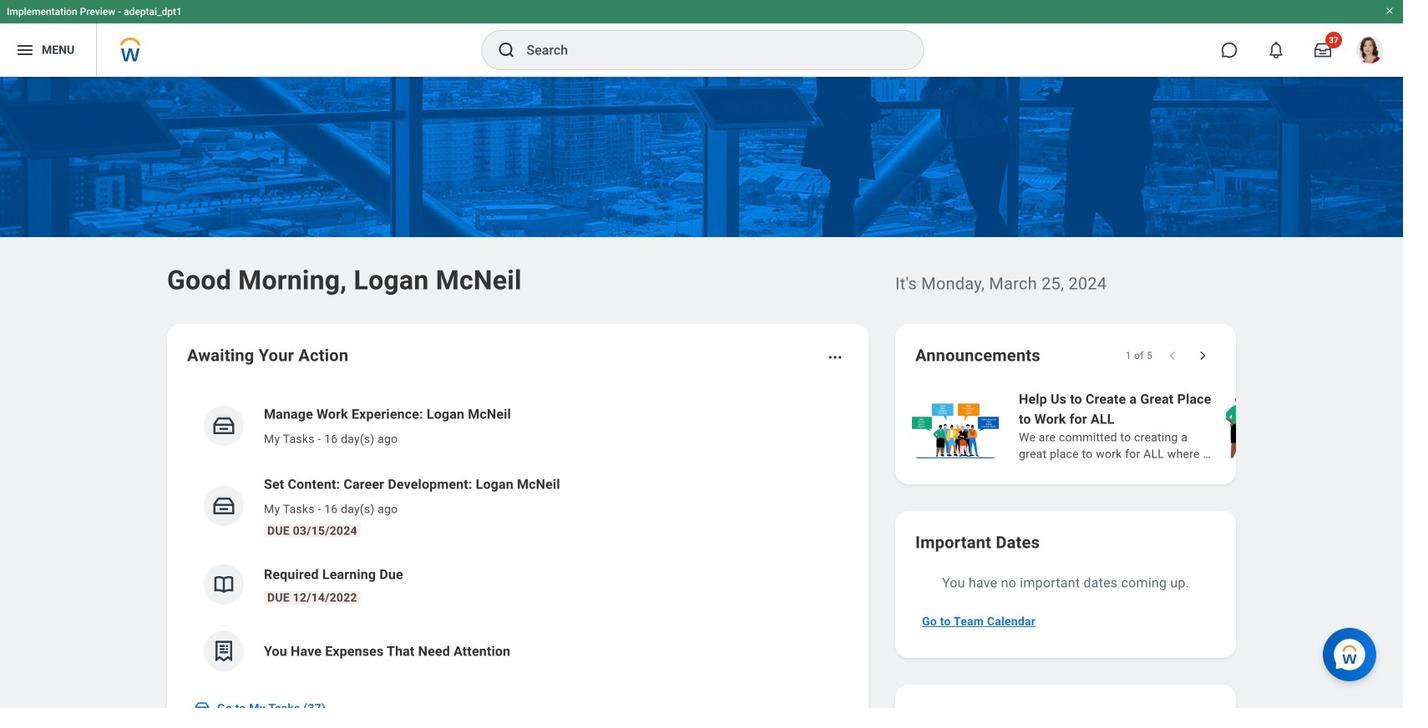Task type: locate. For each thing, give the bounding box(es) containing it.
inbox image
[[211, 414, 236, 439], [194, 700, 211, 708]]

0 horizontal spatial inbox image
[[194, 700, 211, 708]]

main content
[[0, 77, 1404, 708]]

dashboard expenses image
[[211, 639, 236, 664]]

profile logan mcneil image
[[1357, 37, 1384, 67]]

list
[[909, 388, 1404, 465], [187, 391, 849, 685]]

justify image
[[15, 40, 35, 60]]

inbox image
[[211, 494, 236, 519]]

book open image
[[211, 572, 236, 597]]

banner
[[0, 0, 1404, 77]]

search image
[[497, 40, 517, 60]]

1 horizontal spatial inbox image
[[211, 414, 236, 439]]

Search Workday  search field
[[527, 32, 889, 69]]

1 vertical spatial inbox image
[[194, 700, 211, 708]]

chevron left small image
[[1165, 348, 1181, 364]]

status
[[1126, 349, 1153, 363]]



Task type: describe. For each thing, give the bounding box(es) containing it.
1 horizontal spatial list
[[909, 388, 1404, 465]]

inbox large image
[[1315, 42, 1332, 58]]

chevron right small image
[[1195, 348, 1211, 364]]

0 vertical spatial inbox image
[[211, 414, 236, 439]]

notifications large image
[[1268, 42, 1285, 58]]

close environment banner image
[[1385, 6, 1395, 16]]

related actions image
[[827, 349, 844, 366]]

0 horizontal spatial list
[[187, 391, 849, 685]]



Task type: vqa. For each thing, say whether or not it's contained in the screenshot.
(2) in the Total Years Experience TREE
no



